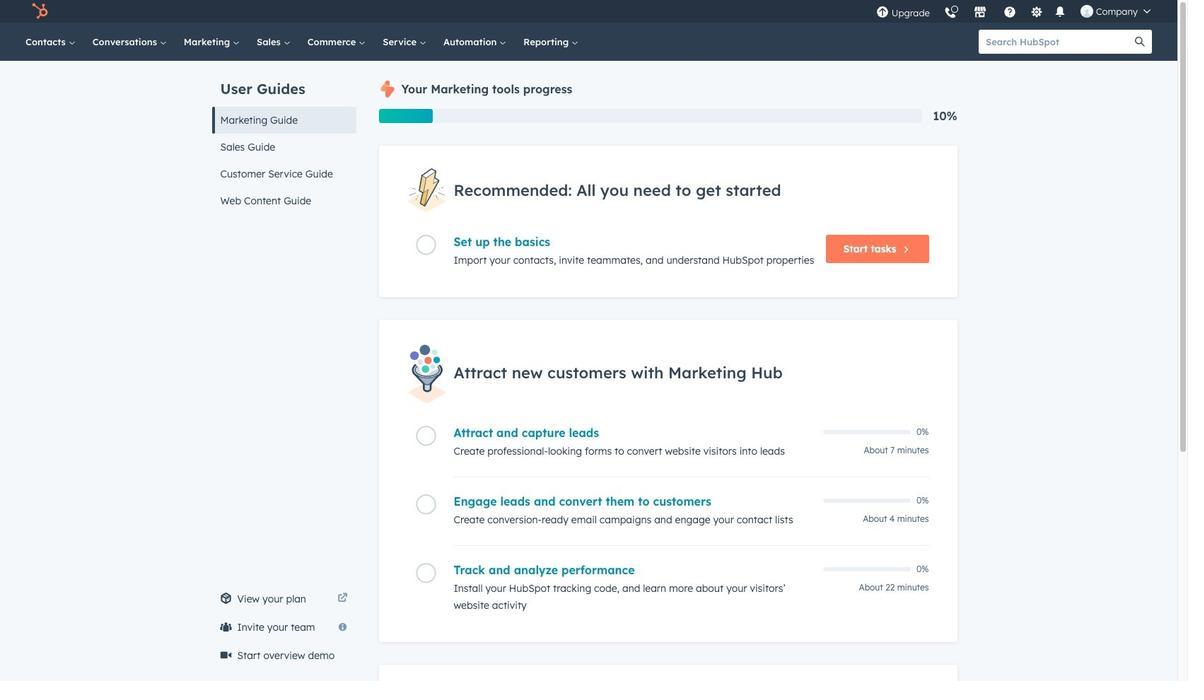 Task type: describe. For each thing, give the bounding box(es) containing it.
marketplaces image
[[974, 6, 987, 19]]

Search HubSpot search field
[[979, 30, 1129, 54]]



Task type: locate. For each thing, give the bounding box(es) containing it.
jacob simon image
[[1081, 5, 1094, 18]]

progress bar
[[379, 109, 433, 123]]

1 link opens in a new window image from the top
[[338, 591, 348, 608]]

menu
[[869, 0, 1161, 23]]

user guides element
[[212, 61, 356, 214]]

link opens in a new window image
[[338, 591, 348, 608], [338, 594, 348, 604]]

2 link opens in a new window image from the top
[[338, 594, 348, 604]]



Task type: vqa. For each thing, say whether or not it's contained in the screenshot.
menu
yes



